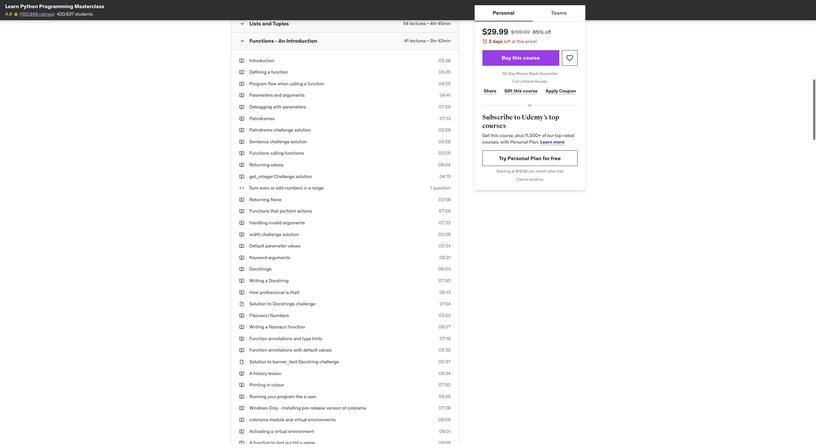 Task type: locate. For each thing, give the bounding box(es) containing it.
1 question
[[430, 185, 451, 191]]

0 horizontal spatial calling
[[271, 150, 284, 156]]

4 xsmall image from the top
[[239, 150, 244, 157]]

4.6
[[5, 11, 12, 17]]

that
[[271, 208, 279, 214]]

15 xsmall image from the top
[[239, 383, 244, 389]]

functions up handling
[[250, 208, 270, 214]]

2 • from the top
[[428, 38, 429, 44]]

06:21
[[440, 255, 451, 261]]

1 course from the top
[[523, 54, 540, 61]]

anytime
[[530, 177, 544, 182]]

share button
[[483, 85, 498, 98]]

2 vertical spatial functions
[[250, 208, 270, 214]]

arguments for parameters and arguments
[[283, 92, 305, 98]]

program
[[278, 394, 295, 400]]

1 vertical spatial colorama
[[250, 417, 268, 423]]

course down lifetime at the top of the page
[[523, 88, 538, 94]]

course up "back"
[[523, 54, 540, 61]]

1 horizontal spatial of
[[543, 133, 547, 139]]

in left colour
[[267, 383, 271, 388]]

- left "an"
[[275, 37, 278, 44]]

default
[[304, 348, 318, 354]]

solution to banner_text docstring challenge
[[250, 359, 339, 365]]

keyword
[[250, 255, 267, 261]]

0 horizontal spatial introduction
[[250, 58, 274, 63]]

2 writing from the top
[[250, 325, 264, 330]]

lectures right the 41
[[410, 38, 427, 44]]

1 vertical spatial virtual
[[275, 429, 287, 435]]

0 vertical spatial docstring
[[269, 278, 289, 284]]

small image
[[239, 20, 246, 27], [239, 38, 246, 44]]

xsmall image for colorama module and virtual environments
[[239, 417, 244, 424]]

annotations up banner_text
[[269, 348, 293, 354]]

docstrings down is on the bottom left
[[273, 301, 295, 307]]

calling right when at the top
[[290, 81, 303, 87]]

xsmall image for function annotations and type hints
[[239, 336, 244, 343]]

2 solution from the top
[[250, 359, 267, 365]]

xsmall image for introduction
[[239, 58, 244, 64]]

1 horizontal spatial colorama
[[348, 406, 366, 412]]

and right lists
[[263, 20, 272, 27]]

to up a history lesson
[[268, 359, 272, 365]]

running
[[250, 394, 267, 400]]

gift this course
[[505, 88, 538, 94]]

0 vertical spatial or
[[529, 103, 532, 108]]

0 vertical spatial values
[[271, 162, 284, 168]]

2 horizontal spatial with
[[501, 139, 510, 145]]

a right like on the left bottom of page
[[304, 394, 307, 400]]

2 functions from the top
[[250, 150, 270, 156]]

lectures for lists and tuples
[[410, 20, 426, 26]]

0 vertical spatial virtual
[[295, 417, 307, 423]]

02:05
[[439, 150, 451, 156]]

returning up get_integer
[[250, 162, 270, 168]]

xsmall image for running your program like a user
[[239, 394, 244, 401]]

xsmall image for returning values
[[239, 162, 244, 168]]

introduction up defining
[[250, 58, 274, 63]]

functions down sentence
[[250, 150, 270, 156]]

0 vertical spatial small image
[[239, 20, 246, 27]]

this right buy
[[513, 54, 522, 61]]

1 solution from the top
[[250, 301, 267, 307]]

9 xsmall image from the top
[[239, 243, 244, 250]]

xsmall image for debugging with parameters
[[239, 104, 244, 110]]

xsmall image
[[239, 69, 244, 76], [239, 81, 244, 87], [239, 104, 244, 110], [239, 116, 244, 122], [239, 139, 244, 145], [239, 185, 244, 192], [239, 197, 244, 203], [239, 208, 244, 215], [239, 278, 244, 284], [239, 301, 244, 308], [239, 325, 244, 331], [239, 336, 244, 343], [239, 348, 244, 354], [239, 359, 244, 366], [239, 383, 244, 389], [239, 394, 244, 401], [239, 406, 244, 412], [239, 417, 244, 424]]

to left udemy's
[[514, 113, 521, 122]]

04:25
[[439, 81, 451, 87]]

debugging with parameters
[[250, 104, 306, 110]]

10 xsmall image from the top
[[239, 301, 244, 308]]

2 small image from the top
[[239, 38, 246, 44]]

0 vertical spatial lectures
[[410, 20, 426, 26]]

5 xsmall image from the top
[[239, 162, 244, 168]]

1 horizontal spatial docstring
[[299, 359, 319, 365]]

2 course from the top
[[523, 88, 538, 94]]

1 horizontal spatial learn
[[541, 139, 553, 145]]

1 horizontal spatial or
[[529, 103, 532, 108]]

get_integer challenge solution
[[250, 174, 312, 180]]

2 vertical spatial values
[[319, 348, 332, 354]]

1 horizontal spatial in
[[304, 185, 308, 191]]

try personal plan for free link
[[483, 151, 578, 166]]

version
[[327, 406, 341, 412]]

writing up "how"
[[250, 278, 264, 284]]

question
[[433, 185, 451, 191]]

tab list
[[475, 5, 586, 22]]

solution for sentence challenge solution
[[291, 139, 307, 145]]

0 vertical spatial introduction
[[286, 37, 317, 44]]

docstring down default
[[299, 359, 319, 365]]

writing
[[250, 278, 264, 284], [250, 325, 264, 330]]

3 xsmall image from the top
[[239, 104, 244, 110]]

sum
[[250, 185, 259, 191]]

challenge down palindrome challenge solution
[[270, 139, 290, 145]]

docstring up how professional is that!
[[269, 278, 289, 284]]

0 vertical spatial writing
[[250, 278, 264, 284]]

07:50 down 06:03
[[439, 278, 451, 284]]

2 xsmall image from the top
[[239, 92, 244, 99]]

docstrings down keyword
[[250, 266, 272, 272]]

7 xsmall image from the top
[[239, 220, 244, 226]]

2 returning from the top
[[250, 197, 270, 203]]

fibonacci
[[250, 313, 269, 319]]

3 functions from the top
[[250, 208, 270, 214]]

1 vertical spatial solution
[[250, 359, 267, 365]]

1 vertical spatial returning
[[250, 197, 270, 203]]

• for lists and tuples
[[428, 20, 429, 26]]

0 vertical spatial •
[[428, 20, 429, 26]]

challenge up the default parameter values
[[262, 232, 282, 238]]

xsmall image for defining a function
[[239, 69, 244, 76]]

functions down lists
[[250, 37, 274, 44]]

1 vertical spatial annotations
[[269, 348, 293, 354]]

1 small image from the top
[[239, 20, 246, 27]]

and down installing
[[286, 417, 293, 423]]

0 vertical spatial returning
[[250, 162, 270, 168]]

18 xsmall image from the top
[[239, 417, 244, 424]]

personal up $16.58
[[508, 155, 530, 162]]

to inside subscribe to udemy's top courses
[[514, 113, 521, 122]]

arguments down parameter
[[268, 255, 290, 261]]

$199.99
[[511, 29, 530, 35]]

learn
[[5, 3, 19, 9], [541, 139, 553, 145]]

1 vertical spatial small image
[[239, 38, 246, 44]]

a down module
[[271, 429, 274, 435]]

this inside get this course, plus 11,000+ of our top-rated courses, with personal plan.
[[491, 133, 499, 139]]

1 horizontal spatial virtual
[[295, 417, 307, 423]]

this for gift
[[514, 88, 522, 94]]

1 vertical spatial •
[[428, 38, 429, 44]]

course inside button
[[523, 54, 540, 61]]

learn up "4.6"
[[5, 3, 19, 9]]

0 horizontal spatial -
[[275, 37, 278, 44]]

1 horizontal spatial values
[[288, 243, 301, 249]]

07:50 down 05:34
[[439, 383, 451, 388]]

colorama
[[348, 406, 366, 412], [250, 417, 268, 423]]

1 vertical spatial with
[[501, 139, 510, 145]]

small image for lists
[[239, 20, 246, 27]]

2 lectures from the top
[[410, 38, 427, 44]]

1 vertical spatial learn
[[541, 139, 553, 145]]

activating a virtual environment
[[250, 429, 314, 435]]

10 xsmall image from the top
[[239, 255, 244, 261]]

1 vertical spatial of
[[343, 406, 347, 412]]

function up the history
[[250, 348, 267, 354]]

running your program like a user
[[250, 394, 317, 400]]

lists
[[250, 20, 261, 27]]

1 vertical spatial or
[[271, 185, 275, 191]]

course,
[[500, 133, 515, 139]]

12 xsmall image from the top
[[239, 290, 244, 296]]

udemy's
[[522, 113, 548, 122]]

top
[[549, 113, 560, 122]]

- right "only"
[[279, 406, 281, 412]]

3 xsmall image from the top
[[239, 127, 244, 134]]

after
[[548, 169, 556, 174]]

gift
[[505, 88, 513, 94]]

0 horizontal spatial docstrings
[[250, 266, 272, 272]]

for
[[543, 155, 550, 162]]

11 xsmall image from the top
[[239, 266, 244, 273]]

values down hints
[[319, 348, 332, 354]]

0 horizontal spatial learn
[[5, 3, 19, 9]]

none
[[271, 197, 282, 203]]

2 vertical spatial to
[[268, 359, 272, 365]]

• left "3hr"
[[428, 38, 429, 44]]

coupon
[[560, 88, 577, 94]]

1 vertical spatial arguments
[[283, 220, 305, 226]]

a right defining
[[268, 69, 270, 75]]

lesson
[[268, 371, 282, 377]]

01:54
[[440, 301, 451, 307]]

a left range
[[309, 185, 311, 191]]

0 horizontal spatial virtual
[[275, 429, 287, 435]]

values down functions calling functions
[[271, 162, 284, 168]]

0 vertical spatial at
[[512, 38, 516, 44]]

0 horizontal spatial colorama
[[250, 417, 268, 423]]

personal down plus on the right
[[511, 139, 528, 145]]

a right when at the top
[[304, 81, 307, 87]]

0 horizontal spatial values
[[271, 162, 284, 168]]

6 xsmall image from the top
[[239, 174, 244, 180]]

1 functions from the top
[[250, 37, 274, 44]]

starting
[[497, 169, 511, 174]]

2 xsmall image from the top
[[239, 81, 244, 87]]

0 horizontal spatial in
[[267, 383, 271, 388]]

at right left
[[512, 38, 516, 44]]

and up debugging with parameters
[[274, 92, 282, 98]]

challenge down that!
[[296, 301, 316, 307]]

ratings)
[[39, 11, 54, 17]]

1 vertical spatial in
[[267, 383, 271, 388]]

1 xsmall image from the top
[[239, 69, 244, 76]]

with down course,
[[501, 139, 510, 145]]

of left our
[[543, 133, 547, 139]]

of
[[543, 133, 547, 139], [343, 406, 347, 412]]

1 vertical spatial at
[[512, 169, 515, 174]]

xsmall image for how professional is that!
[[239, 290, 244, 296]]

calling
[[290, 81, 303, 87], [271, 150, 284, 156]]

solution for solution to docstrings challenge
[[250, 301, 267, 307]]

with down parameters and arguments
[[273, 104, 282, 110]]

values right parameter
[[288, 243, 301, 249]]

41 lectures • 3hr 42min
[[405, 38, 451, 44]]

functions for functions calling functions
[[250, 150, 270, 156]]

xsmall image for writing a fibonacci function
[[239, 325, 244, 331]]

xsmall image
[[239, 58, 244, 64], [239, 92, 244, 99], [239, 127, 244, 134], [239, 150, 244, 157], [239, 162, 244, 168], [239, 174, 244, 180], [239, 220, 244, 226], [239, 232, 244, 238], [239, 243, 244, 250], [239, 255, 244, 261], [239, 266, 244, 273], [239, 290, 244, 296], [239, 313, 244, 319], [239, 371, 244, 377], [239, 429, 244, 435], [239, 441, 244, 445]]

values
[[271, 162, 284, 168], [288, 243, 301, 249], [319, 348, 332, 354]]

0 vertical spatial annotations
[[269, 336, 293, 342]]

to for docstrings
[[268, 301, 272, 307]]

xsmall image for default parameter values
[[239, 243, 244, 250]]

arguments up parameters at the top left of the page
[[283, 92, 305, 98]]

xsmall image for functions that perform actions
[[239, 208, 244, 215]]

9 xsmall image from the top
[[239, 278, 244, 284]]

•
[[428, 20, 429, 26], [428, 38, 429, 44]]

0 vertical spatial calling
[[290, 81, 303, 87]]

in right 'numbers'
[[304, 185, 308, 191]]

8 xsmall image from the top
[[239, 208, 244, 215]]

lectures right 54
[[410, 20, 426, 26]]

function down writing a fibonacci function
[[250, 336, 267, 342]]

05:55
[[439, 394, 451, 400]]

08:04
[[439, 162, 451, 168]]

printing in colour
[[250, 383, 284, 388]]

odd
[[276, 185, 284, 191]]

30-day money-back guarantee full lifetime access
[[503, 71, 558, 84]]

2 function from the top
[[250, 348, 267, 354]]

trial
[[557, 169, 564, 174]]

11 xsmall image from the top
[[239, 325, 244, 331]]

challenge up sentence challenge solution
[[274, 127, 294, 133]]

xsmall image for printing in colour
[[239, 383, 244, 389]]

arguments down perform
[[283, 220, 305, 226]]

0 horizontal spatial with
[[273, 104, 282, 110]]

1 lectures from the top
[[410, 20, 426, 26]]

get
[[483, 133, 490, 139]]

colorama down the windows
[[250, 417, 268, 423]]

days
[[493, 38, 503, 44]]

course for gift this course
[[523, 88, 538, 94]]

0 vertical spatial solution
[[250, 301, 267, 307]]

05:28
[[439, 139, 451, 145]]

and
[[263, 20, 272, 27], [274, 92, 282, 98], [294, 336, 301, 342], [286, 417, 293, 423]]

1 • from the top
[[428, 20, 429, 26]]

learn for learn more
[[541, 139, 553, 145]]

docstring
[[269, 278, 289, 284], [299, 359, 319, 365]]

annotations down fibonacci
[[269, 336, 293, 342]]

introduction right "an"
[[286, 37, 317, 44]]

0 horizontal spatial docstring
[[269, 278, 289, 284]]

challenge for palindrome
[[274, 127, 294, 133]]

solution up the history
[[250, 359, 267, 365]]

virtual up the environment
[[295, 417, 307, 423]]

to up fibonacci numbers in the bottom left of the page
[[268, 301, 272, 307]]

xsmall image for fibonacci numbers
[[239, 313, 244, 319]]

0 vertical spatial functions
[[250, 37, 274, 44]]

5 xsmall image from the top
[[239, 139, 244, 145]]

• left the 4hr
[[428, 20, 429, 26]]

0 vertical spatial learn
[[5, 3, 19, 9]]

0 vertical spatial personal
[[493, 10, 515, 16]]

1 vertical spatial 07:50
[[439, 383, 451, 388]]

release
[[311, 406, 326, 412]]

13 xsmall image from the top
[[239, 348, 244, 354]]

returning down the even
[[250, 197, 270, 203]]

0 vertical spatial of
[[543, 133, 547, 139]]

this right gift in the right top of the page
[[514, 88, 522, 94]]

per
[[529, 169, 535, 174]]

default
[[250, 243, 265, 249]]

2 horizontal spatial values
[[319, 348, 332, 354]]

this inside button
[[513, 54, 522, 61]]

16 xsmall image from the top
[[239, 394, 244, 401]]

1 vertical spatial lectures
[[410, 38, 427, 44]]

courses,
[[483, 139, 500, 145]]

a up professional
[[265, 278, 268, 284]]

xsmall image for sum even or odd numbers in a range
[[239, 185, 244, 192]]

with
[[273, 104, 282, 110], [501, 139, 510, 145], [294, 348, 302, 354]]

14 xsmall image from the top
[[239, 371, 244, 377]]

1 writing from the top
[[250, 278, 264, 284]]

1
[[430, 185, 432, 191]]

1 horizontal spatial introduction
[[286, 37, 317, 44]]

virtual down module
[[275, 429, 287, 435]]

0 vertical spatial function
[[271, 69, 288, 75]]

at left $16.58
[[512, 169, 515, 174]]

a history lesson
[[250, 371, 282, 377]]

colorama right version
[[348, 406, 366, 412]]

0 vertical spatial arguments
[[283, 92, 305, 98]]

1 vertical spatial personal
[[511, 139, 528, 145]]

1 vertical spatial to
[[268, 301, 272, 307]]

personal up $29.99
[[493, 10, 515, 16]]

0 vertical spatial 07:50
[[439, 278, 451, 284]]

challenge
[[274, 174, 295, 180]]

12 xsmall image from the top
[[239, 336, 244, 343]]

buy
[[502, 54, 512, 61]]

keyword arguments
[[250, 255, 290, 261]]

1 function from the top
[[250, 336, 267, 342]]

420,637 students
[[57, 11, 93, 17]]

1 vertical spatial function
[[250, 348, 267, 354]]

plan.
[[530, 139, 540, 145]]

1 horizontal spatial docstrings
[[273, 301, 295, 307]]

1 vertical spatial writing
[[250, 325, 264, 330]]

writing for writing a fibonacci function
[[250, 325, 264, 330]]

functions that perform actions
[[250, 208, 312, 214]]

0 vertical spatial to
[[514, 113, 521, 122]]

challenge down hints
[[320, 359, 339, 365]]

python
[[20, 3, 38, 9]]

annotations
[[269, 336, 293, 342], [269, 348, 293, 354]]

cancel
[[517, 177, 529, 182]]

writing down fibonacci on the bottom left of page
[[250, 325, 264, 330]]

0 vertical spatial course
[[523, 54, 540, 61]]

8 xsmall image from the top
[[239, 232, 244, 238]]

1 horizontal spatial calling
[[290, 81, 303, 87]]

7 xsmall image from the top
[[239, 197, 244, 203]]

1 annotations from the top
[[269, 336, 293, 342]]

1 horizontal spatial with
[[294, 348, 302, 354]]

15 xsmall image from the top
[[239, 429, 244, 435]]

xsmall image for program flow when calling a function
[[239, 81, 244, 87]]

arguments for handling invalid arguments
[[283, 220, 305, 226]]

like
[[296, 394, 303, 400]]

4 xsmall image from the top
[[239, 116, 244, 122]]

annotations for with
[[269, 348, 293, 354]]

xsmall image for palindrome challenge solution
[[239, 127, 244, 134]]

1 vertical spatial course
[[523, 88, 538, 94]]

xsmall image for windows only - installing pre-release version of colorama
[[239, 406, 244, 412]]

with up solution to banner_text docstring challenge
[[294, 348, 302, 354]]

0 vertical spatial function
[[250, 336, 267, 342]]

14 xsmall image from the top
[[239, 359, 244, 366]]

42min
[[438, 38, 451, 44]]

this up courses,
[[491, 133, 499, 139]]

1 vertical spatial -
[[279, 406, 281, 412]]

1 xsmall image from the top
[[239, 58, 244, 64]]

of right version
[[343, 406, 347, 412]]

returning
[[250, 162, 270, 168], [250, 197, 270, 203]]

to for banner_text
[[268, 359, 272, 365]]

17 xsmall image from the top
[[239, 406, 244, 412]]

6 xsmall image from the top
[[239, 185, 244, 192]]

or up udemy's
[[529, 103, 532, 108]]

or left odd
[[271, 185, 275, 191]]

annotations for and
[[269, 336, 293, 342]]

learn down our
[[541, 139, 553, 145]]

at
[[512, 38, 516, 44], [512, 169, 515, 174]]

solution
[[250, 301, 267, 307], [250, 359, 267, 365]]

solution up fibonacci on the bottom left of page
[[250, 301, 267, 307]]

13 xsmall image from the top
[[239, 313, 244, 319]]

1 vertical spatial functions
[[250, 150, 270, 156]]

program flow when calling a function
[[250, 81, 325, 87]]

1 vertical spatial docstring
[[299, 359, 319, 365]]

wishlist image
[[566, 54, 574, 62]]

sentence challenge solution
[[250, 139, 307, 145]]

defining
[[250, 69, 267, 75]]

1 returning from the top
[[250, 162, 270, 168]]

0 vertical spatial in
[[304, 185, 308, 191]]

in
[[304, 185, 308, 191], [267, 383, 271, 388]]

calling down sentence challenge solution
[[271, 150, 284, 156]]

2 annotations from the top
[[269, 348, 293, 354]]



Task type: vqa. For each thing, say whether or not it's contained in the screenshot.
the $124.99 at the left of page
no



Task type: describe. For each thing, give the bounding box(es) containing it.
xsmall image for handling invalid arguments
[[239, 220, 244, 226]]

returning values
[[250, 162, 284, 168]]

85%
[[533, 29, 544, 35]]

02:38
[[439, 58, 451, 63]]

programming
[[39, 3, 73, 9]]

1 vertical spatial introduction
[[250, 58, 274, 63]]

02:59
[[439, 127, 451, 133]]

default parameter values
[[250, 243, 301, 249]]

2 vertical spatial with
[[294, 348, 302, 354]]

environments
[[308, 417, 336, 423]]

1 vertical spatial function
[[308, 81, 325, 87]]

2
[[489, 38, 492, 44]]

is
[[286, 290, 289, 296]]

debugging
[[250, 104, 272, 110]]

420,637
[[57, 11, 74, 17]]

with inside get this course, plus 11,000+ of our top-rated courses, with personal plan.
[[501, 139, 510, 145]]

07:22
[[439, 220, 451, 226]]

free
[[551, 155, 561, 162]]

colorama module and virtual environments
[[250, 417, 336, 423]]

personal inside button
[[493, 10, 515, 16]]

2 07:50 from the top
[[439, 383, 451, 388]]

off
[[545, 29, 551, 35]]

sum even or odd numbers in a range
[[250, 185, 324, 191]]

3hr
[[430, 38, 437, 44]]

small image for functions
[[239, 38, 246, 44]]

pre-
[[302, 406, 311, 412]]

tab list containing personal
[[475, 5, 586, 22]]

sentence
[[250, 139, 269, 145]]

08:09
[[439, 417, 451, 423]]

of inside get this course, plus 11,000+ of our top-rated courses, with personal plan.
[[543, 133, 547, 139]]

installing
[[283, 406, 301, 412]]

course for buy this course
[[523, 54, 540, 61]]

06:13
[[440, 290, 451, 296]]

1 vertical spatial calling
[[271, 150, 284, 156]]

subscribe to udemy's top courses
[[483, 113, 560, 130]]

parameters
[[250, 92, 273, 98]]

alarm image
[[483, 39, 488, 44]]

returning for returning values
[[250, 162, 270, 168]]

windows
[[250, 406, 268, 412]]

07:13
[[440, 116, 451, 121]]

54 lectures • 4hr 45min
[[404, 20, 451, 26]]

1 horizontal spatial -
[[279, 406, 281, 412]]

07:59
[[439, 104, 451, 110]]

03:52
[[439, 313, 451, 319]]

41
[[405, 38, 409, 44]]

function annotations and type hints
[[250, 336, 323, 342]]

perform
[[280, 208, 296, 214]]

when
[[278, 81, 289, 87]]

a
[[250, 371, 252, 377]]

writing for writing a docstring
[[250, 278, 264, 284]]

personal inside get this course, plus 11,000+ of our top-rated courses, with personal plan.
[[511, 139, 528, 145]]

02:06
[[439, 232, 451, 238]]

xsmall image for docstrings
[[239, 266, 244, 273]]

solution for palindrome challenge solution
[[295, 127, 311, 133]]

returning for returning none
[[250, 197, 270, 203]]

how professional is that!
[[250, 290, 300, 296]]

gift this course link
[[503, 85, 539, 98]]

0 vertical spatial docstrings
[[250, 266, 272, 272]]

04:41
[[440, 92, 451, 98]]

functions
[[285, 150, 304, 156]]

solution for solution to banner_text docstring challenge
[[250, 359, 267, 365]]

solution to docstrings challenge
[[250, 301, 316, 307]]

16 xsmall image from the top
[[239, 441, 244, 445]]

module
[[270, 417, 285, 423]]

xsmall image for width challenge solution
[[239, 232, 244, 238]]

1 07:50 from the top
[[439, 278, 451, 284]]

apply coupon button
[[545, 85, 578, 98]]

personal button
[[475, 5, 533, 21]]

our
[[548, 133, 554, 139]]

lectures for functions - an introduction
[[410, 38, 427, 44]]

04:15
[[440, 174, 451, 180]]

palindromes
[[250, 116, 275, 121]]

writing a docstring
[[250, 278, 289, 284]]

environment
[[288, 429, 314, 435]]

professional
[[260, 290, 285, 296]]

0 vertical spatial -
[[275, 37, 278, 44]]

full
[[513, 79, 519, 84]]

handling invalid arguments
[[250, 220, 305, 226]]

windows only - installing pre-release version of colorama
[[250, 406, 366, 412]]

and left 'type'
[[294, 336, 301, 342]]

back
[[530, 71, 539, 76]]

solution for width challenge solution
[[283, 232, 299, 238]]

functions for functions that perform actions
[[250, 208, 270, 214]]

to for udemy's
[[514, 113, 521, 122]]

4hr
[[430, 20, 437, 26]]

parameters
[[283, 104, 306, 110]]

2 days left at this price!
[[489, 38, 537, 44]]

xsmall image for sentence challenge solution
[[239, 139, 244, 145]]

xsmall image for writing a docstring
[[239, 278, 244, 284]]

1 vertical spatial docstrings
[[273, 301, 295, 307]]

this for buy
[[513, 54, 522, 61]]

flow
[[268, 81, 277, 87]]

xsmall image for solution to banner_text docstring challenge
[[239, 359, 244, 366]]

0 vertical spatial colorama
[[348, 406, 366, 412]]

top-
[[555, 133, 564, 139]]

functions - an introduction
[[250, 37, 317, 44]]

xsmall image for keyword arguments
[[239, 255, 244, 261]]

left
[[504, 38, 511, 44]]

03:32
[[439, 348, 451, 354]]

an
[[279, 37, 285, 44]]

xsmall image for palindromes
[[239, 116, 244, 122]]

xsmall image for activating a virtual environment
[[239, 429, 244, 435]]

program
[[250, 81, 267, 87]]

45min
[[438, 20, 451, 26]]

activating
[[250, 429, 270, 435]]

xsmall image for solution to docstrings challenge
[[239, 301, 244, 308]]

apply
[[546, 88, 559, 94]]

0 horizontal spatial or
[[271, 185, 275, 191]]

2 vertical spatial function
[[289, 325, 305, 330]]

this down $199.99
[[517, 38, 525, 44]]

month
[[536, 169, 547, 174]]

0 horizontal spatial of
[[343, 406, 347, 412]]

• for functions - an introduction
[[428, 38, 429, 44]]

xsmall image for function annotations with default values
[[239, 348, 244, 354]]

function for function annotations and type hints
[[250, 336, 267, 342]]

fibonacci numbers
[[250, 313, 289, 319]]

buy this course button
[[483, 50, 560, 66]]

xsmall image for parameters and arguments
[[239, 92, 244, 99]]

2 vertical spatial arguments
[[268, 255, 290, 261]]

learn for learn python programming masterclass
[[5, 3, 19, 9]]

function annotations with default values
[[250, 348, 332, 354]]

plan
[[531, 155, 542, 162]]

xsmall image for functions calling functions
[[239, 150, 244, 157]]

challenge for sentence
[[270, 139, 290, 145]]

teams button
[[533, 5, 586, 21]]

xsmall image for get_integer challenge solution
[[239, 174, 244, 180]]

1 vertical spatial values
[[288, 243, 301, 249]]

0 vertical spatial with
[[273, 104, 282, 110]]

functions for functions - an introduction
[[250, 37, 274, 44]]

function for function annotations with default values
[[250, 348, 267, 354]]

a left fibonacci
[[265, 325, 268, 330]]

2 vertical spatial personal
[[508, 155, 530, 162]]

courses
[[483, 122, 506, 130]]

05:34
[[439, 371, 451, 377]]

solution for get_integer challenge solution
[[296, 174, 312, 180]]

xsmall image for a history lesson
[[239, 371, 244, 377]]

challenge for width
[[262, 232, 282, 238]]

at inside starting at $16.58 per month after trial cancel anytime
[[512, 169, 515, 174]]

banner_text
[[273, 359, 297, 365]]

xsmall image for returning none
[[239, 197, 244, 203]]

get_integer
[[250, 174, 273, 180]]

this for get
[[491, 133, 499, 139]]



